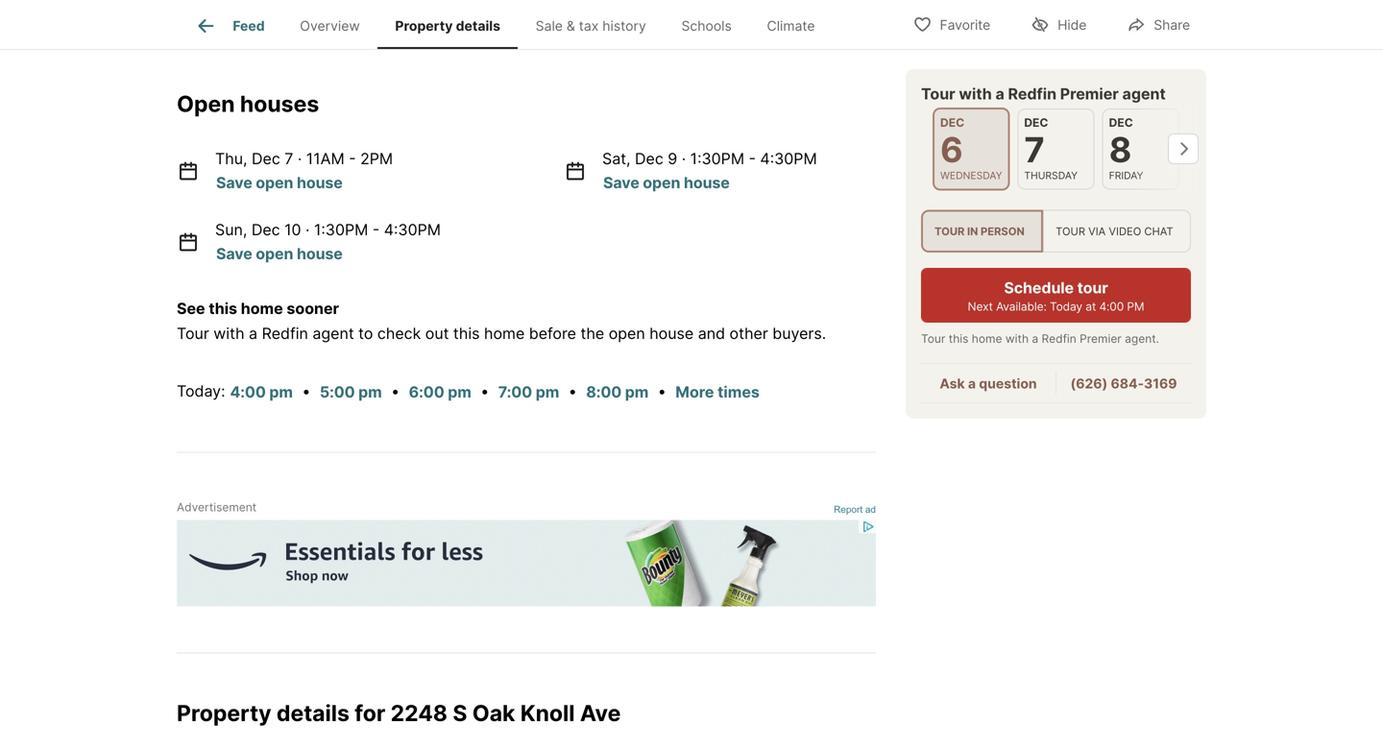 Task type: describe. For each thing, give the bounding box(es) containing it.
details for property details for 2248 s oak knoll ave
[[277, 700, 350, 727]]

ask a question link
[[940, 376, 1037, 392]]

6:00 pm button
[[408, 380, 473, 405]]

tour in person
[[935, 225, 1025, 238]]

save open house button for 9
[[602, 170, 731, 195]]

feed
[[233, 18, 265, 34]]

5 pm from the left
[[625, 383, 649, 402]]

details for property details
[[456, 18, 501, 34]]

wednesday
[[941, 170, 1003, 182]]

(626) 684-3169
[[1071, 376, 1178, 392]]

buyers.
[[773, 324, 827, 343]]

4:00 pm button
[[229, 380, 294, 405]]

home for see
[[241, 299, 283, 318]]

agent inside see this home sooner tour with a redfin agent to check out this home before the open house and other buyers.
[[313, 324, 354, 343]]

before
[[529, 324, 577, 343]]

feed link
[[194, 14, 265, 37]]

other
[[730, 324, 769, 343]]

redfin inside see this home sooner tour with a redfin agent to check out this home before the open house and other buyers.
[[262, 324, 308, 343]]

5:00 pm button
[[319, 380, 383, 405]]

with inside see this home sooner tour with a redfin agent to check out this home before the open house and other buyers.
[[214, 324, 245, 343]]

tour for with
[[921, 332, 946, 346]]

schools
[[682, 18, 732, 34]]

open houses
[[177, 90, 319, 117]]

7:00 pm button
[[497, 380, 560, 405]]

oak
[[472, 700, 515, 727]]

houses
[[240, 90, 319, 117]]

to
[[359, 324, 373, 343]]

save open house button for 10
[[215, 242, 344, 267]]

dec 6 wednesday
[[941, 116, 1003, 182]]

house for 7
[[297, 173, 343, 192]]

friday
[[1109, 170, 1144, 182]]

&
[[567, 18, 575, 34]]

ask a question
[[940, 376, 1037, 392]]

dec inside dec 7 thursday
[[1025, 116, 1049, 130]]

10
[[285, 220, 301, 239]]

sooner
[[287, 299, 339, 318]]

tour via video chat
[[1056, 225, 1174, 238]]

1:30pm for 10
[[314, 220, 368, 239]]

the
[[581, 324, 605, 343]]

report ad
[[834, 505, 876, 515]]

and
[[698, 324, 725, 343]]

a inside see this home sooner tour with a redfin agent to check out this home before the open house and other buyers.
[[249, 324, 258, 343]]

property for property details for 2248 s oak knoll ave
[[177, 700, 272, 727]]

ave
[[580, 700, 621, 727]]

6:00
[[409, 383, 445, 402]]

chat
[[1145, 225, 1174, 238]]

overview tab
[[282, 3, 378, 49]]

3 pm from the left
[[448, 383, 472, 402]]

check
[[378, 324, 421, 343]]

4:30pm for sun, dec 10 · 1:30pm - 4:30pm save open house
[[384, 220, 441, 239]]

dec 7 thursday
[[1025, 116, 1078, 182]]

report ad button
[[834, 505, 876, 520]]

today:
[[177, 382, 225, 401]]

tour left in
[[935, 225, 965, 238]]

1:30pm for 9
[[691, 149, 745, 168]]

open inside see this home sooner tour with a redfin agent to check out this home before the open house and other buyers.
[[609, 324, 645, 343]]

1 horizontal spatial home
[[484, 324, 525, 343]]

3169
[[1144, 376, 1178, 392]]

dec 8 friday
[[1109, 116, 1144, 182]]

today
[[1050, 300, 1083, 314]]

agent.
[[1125, 332, 1160, 346]]

save open house button for 7
[[215, 170, 344, 195]]

11am
[[306, 149, 345, 168]]

684-
[[1111, 376, 1144, 392]]

1 horizontal spatial with
[[959, 85, 992, 103]]

- for sun, dec 10 · 1:30pm - 4:30pm save open house
[[373, 220, 380, 239]]

4:00 inside today: 4:00 pm • 5:00 pm • 6:00 pm • 7:00 pm • 8:00 pm • more times
[[230, 383, 266, 402]]

home for tour
[[972, 332, 1003, 346]]

property details tab
[[378, 3, 518, 49]]

- for thu, dec 7 · 11am - 2pm save open house
[[349, 149, 356, 168]]

4 • from the left
[[569, 382, 577, 401]]

a right ask at the bottom right
[[968, 376, 976, 392]]

thu, dec 7 · 11am - 2pm save open house
[[215, 149, 393, 192]]

house for 10
[[297, 245, 343, 263]]

- for sat, dec 9 · 1:30pm - 4:30pm save open house
[[749, 149, 756, 168]]

question
[[979, 376, 1037, 392]]

sale & tax history
[[536, 18, 646, 34]]

2248
[[391, 700, 448, 727]]

times
[[718, 383, 760, 402]]

(626) 684-3169 link
[[1071, 376, 1178, 392]]

tax
[[579, 18, 599, 34]]

dec inside sat, dec 9 · 1:30pm - 4:30pm save open house
[[635, 149, 664, 168]]

ad
[[866, 505, 876, 515]]

5:00
[[320, 383, 355, 402]]

7 inside dec 7 thursday
[[1025, 129, 1045, 171]]

8:00 pm button
[[585, 380, 650, 405]]

property details for 2248 s oak knoll ave
[[177, 700, 621, 727]]

available:
[[997, 300, 1047, 314]]

property for property details
[[395, 18, 453, 34]]

9
[[668, 149, 678, 168]]

1 • from the left
[[302, 382, 311, 401]]

more times link
[[676, 383, 760, 402]]

tour for redfin
[[921, 85, 956, 103]]

favorite
[[940, 17, 991, 33]]

open for 7
[[256, 173, 293, 192]]

report
[[834, 505, 863, 515]]

climate
[[767, 18, 815, 34]]

2 pm from the left
[[359, 383, 382, 402]]

today: 4:00 pm • 5:00 pm • 6:00 pm • 7:00 pm • 8:00 pm • more times
[[177, 382, 760, 402]]

tour
[[1078, 279, 1109, 298]]

out
[[425, 324, 449, 343]]

tab list containing feed
[[177, 0, 848, 49]]



Task type: locate. For each thing, give the bounding box(es) containing it.
property
[[395, 18, 453, 34], [177, 700, 272, 727]]

s
[[453, 700, 467, 727]]

dec down the tour with a redfin premier agent
[[1025, 116, 1049, 130]]

dec
[[941, 116, 965, 130], [1025, 116, 1049, 130], [1109, 116, 1134, 130], [252, 149, 280, 168], [635, 149, 664, 168], [252, 220, 280, 239]]

property details
[[395, 18, 501, 34]]

house inside sat, dec 9 · 1:30pm - 4:30pm save open house
[[684, 173, 730, 192]]

· right 9
[[682, 149, 686, 168]]

for
[[355, 700, 386, 727]]

• left 8:00
[[569, 382, 577, 401]]

4:30pm
[[760, 149, 817, 168], [384, 220, 441, 239]]

open inside sat, dec 9 · 1:30pm - 4:30pm save open house
[[643, 173, 681, 192]]

1 horizontal spatial property
[[395, 18, 453, 34]]

2 horizontal spatial -
[[749, 149, 756, 168]]

a up 4:00 pm button
[[249, 324, 258, 343]]

via
[[1089, 225, 1106, 238]]

favorite button
[[897, 4, 1007, 44]]

tour
[[921, 85, 956, 103], [935, 225, 965, 238], [1056, 225, 1086, 238], [177, 324, 209, 343], [921, 332, 946, 346]]

(626)
[[1071, 376, 1108, 392]]

dec inside thu, dec 7 · 11am - 2pm save open house
[[252, 149, 280, 168]]

2pm
[[360, 149, 393, 168]]

agent down 'sooner'
[[313, 324, 354, 343]]

tour for chat
[[1056, 225, 1086, 238]]

• left 7:00 on the bottom left of page
[[481, 382, 489, 401]]

save down thu,
[[216, 173, 252, 192]]

0 horizontal spatial 7
[[285, 149, 293, 168]]

this for see
[[209, 299, 237, 318]]

- right 9
[[749, 149, 756, 168]]

0 vertical spatial 1:30pm
[[691, 149, 745, 168]]

premier down at
[[1080, 332, 1122, 346]]

0 vertical spatial details
[[456, 18, 501, 34]]

home left 'sooner'
[[241, 299, 283, 318]]

house for 9
[[684, 173, 730, 192]]

property inside tab
[[395, 18, 453, 34]]

tour down see
[[177, 324, 209, 343]]

save inside "sun, dec 10 · 1:30pm - 4:30pm save open house"
[[216, 245, 252, 263]]

person
[[981, 225, 1025, 238]]

see this home sooner tour with a redfin agent to check out this home before the open house and other buyers.
[[177, 299, 827, 343]]

1 vertical spatial 4:00
[[230, 383, 266, 402]]

in
[[968, 225, 979, 238]]

1 horizontal spatial 1:30pm
[[691, 149, 745, 168]]

save for thu,
[[216, 173, 252, 192]]

8:00
[[586, 383, 622, 402]]

open down 9
[[643, 173, 681, 192]]

open inside thu, dec 7 · 11am - 2pm save open house
[[256, 173, 293, 192]]

- inside sat, dec 9 · 1:30pm - 4:30pm save open house
[[749, 149, 756, 168]]

7:00
[[498, 383, 532, 402]]

save
[[216, 173, 252, 192], [603, 173, 640, 192], [216, 245, 252, 263]]

sun, dec 10 · 1:30pm - 4:30pm save open house
[[215, 220, 441, 263]]

• left 6:00 at bottom
[[391, 382, 400, 401]]

1 horizontal spatial ·
[[306, 220, 310, 239]]

share
[[1154, 17, 1191, 33]]

save for sat,
[[603, 173, 640, 192]]

2 horizontal spatial this
[[949, 332, 969, 346]]

7
[[1025, 129, 1045, 171], [285, 149, 293, 168]]

tour with a redfin premier agent
[[921, 85, 1166, 103]]

this
[[209, 299, 237, 318], [453, 324, 480, 343], [949, 332, 969, 346]]

see
[[177, 299, 205, 318]]

• left the more
[[658, 382, 667, 401]]

0 horizontal spatial 1:30pm
[[314, 220, 368, 239]]

1:30pm right 10
[[314, 220, 368, 239]]

1 horizontal spatial details
[[456, 18, 501, 34]]

tour this home with a redfin premier agent.
[[921, 332, 1160, 346]]

dec left 9
[[635, 149, 664, 168]]

0 vertical spatial 4:00
[[1100, 300, 1124, 314]]

· right 10
[[306, 220, 310, 239]]

· inside "sun, dec 10 · 1:30pm - 4:30pm save open house"
[[306, 220, 310, 239]]

4:00 right today:
[[230, 383, 266, 402]]

ask
[[940, 376, 965, 392]]

sat, dec 9 · 1:30pm - 4:30pm save open house
[[602, 149, 817, 192]]

tour inside see this home sooner tour with a redfin agent to check out this home before the open house and other buyers.
[[177, 324, 209, 343]]

dec inside the dec 6 wednesday
[[941, 116, 965, 130]]

4:30pm for sat, dec 9 · 1:30pm - 4:30pm save open house
[[760, 149, 817, 168]]

1 horizontal spatial 4:00
[[1100, 300, 1124, 314]]

dec left 10
[[252, 220, 280, 239]]

-
[[349, 149, 356, 168], [749, 149, 756, 168], [373, 220, 380, 239]]

at
[[1086, 300, 1097, 314]]

history
[[603, 18, 646, 34]]

house inside "sun, dec 10 · 1:30pm - 4:30pm save open house"
[[297, 245, 343, 263]]

sale
[[536, 18, 563, 34]]

- left 2pm at top left
[[349, 149, 356, 168]]

dec up friday
[[1109, 116, 1134, 130]]

save open house button up 10
[[215, 170, 344, 195]]

7 down the tour with a redfin premier agent
[[1025, 129, 1045, 171]]

1 horizontal spatial this
[[453, 324, 480, 343]]

agent
[[1123, 85, 1166, 103], [313, 324, 354, 343]]

thu,
[[215, 149, 247, 168]]

pm right 8:00
[[625, 383, 649, 402]]

· inside thu, dec 7 · 11am - 2pm save open house
[[298, 149, 302, 168]]

1 vertical spatial property
[[177, 700, 272, 727]]

5 • from the left
[[658, 382, 667, 401]]

1 pm from the left
[[269, 383, 293, 402]]

with up the dec 6 wednesday
[[959, 85, 992, 103]]

open for 10
[[256, 245, 293, 263]]

tour up ask at the bottom right
[[921, 332, 946, 346]]

4:00 inside schedule tour next available: today at 4:00 pm
[[1100, 300, 1124, 314]]

with down available:
[[1006, 332, 1029, 346]]

this for tour
[[949, 332, 969, 346]]

1:30pm
[[691, 149, 745, 168], [314, 220, 368, 239]]

- inside "sun, dec 10 · 1:30pm - 4:30pm save open house"
[[373, 220, 380, 239]]

4 pm from the left
[[536, 383, 559, 402]]

2 horizontal spatial home
[[972, 332, 1003, 346]]

open
[[256, 173, 293, 192], [643, 173, 681, 192], [256, 245, 293, 263], [609, 324, 645, 343]]

open right "the"
[[609, 324, 645, 343]]

0 horizontal spatial 4:30pm
[[384, 220, 441, 239]]

1 horizontal spatial -
[[373, 220, 380, 239]]

next
[[968, 300, 993, 314]]

1 horizontal spatial agent
[[1123, 85, 1166, 103]]

7 inside thu, dec 7 · 11am - 2pm save open house
[[285, 149, 293, 168]]

list box containing tour in person
[[921, 210, 1191, 253]]

0 horizontal spatial property
[[177, 700, 272, 727]]

tab list
[[177, 0, 848, 49]]

hide
[[1058, 17, 1087, 33]]

7 left 11am
[[285, 149, 293, 168]]

1 horizontal spatial 7
[[1025, 129, 1045, 171]]

pm right 6:00 at bottom
[[448, 383, 472, 402]]

overview
[[300, 18, 360, 34]]

4:30pm inside sat, dec 9 · 1:30pm - 4:30pm save open house
[[760, 149, 817, 168]]

0 horizontal spatial agent
[[313, 324, 354, 343]]

agent up dec 8 friday
[[1123, 85, 1166, 103]]

save inside thu, dec 7 · 11am - 2pm save open house
[[216, 173, 252, 192]]

0 horizontal spatial with
[[214, 324, 245, 343]]

sale & tax history tab
[[518, 3, 664, 49]]

save down sun,
[[216, 245, 252, 263]]

save for sun,
[[216, 245, 252, 263]]

2 • from the left
[[391, 382, 400, 401]]

0 vertical spatial premier
[[1061, 85, 1119, 103]]

• left 5:00
[[302, 382, 311, 401]]

·
[[298, 149, 302, 168], [682, 149, 686, 168], [306, 220, 310, 239]]

a
[[996, 85, 1005, 103], [249, 324, 258, 343], [1032, 332, 1039, 346], [968, 376, 976, 392]]

- inside thu, dec 7 · 11am - 2pm save open house
[[349, 149, 356, 168]]

- down 2pm at top left
[[373, 220, 380, 239]]

house inside thu, dec 7 · 11am - 2pm save open house
[[297, 173, 343, 192]]

1:30pm inside "sun, dec 10 · 1:30pm - 4:30pm save open house"
[[314, 220, 368, 239]]

0 horizontal spatial 4:00
[[230, 383, 266, 402]]

4:00
[[1100, 300, 1124, 314], [230, 383, 266, 402]]

redfin down today
[[1042, 332, 1077, 346]]

pm left 5:00
[[269, 383, 293, 402]]

save inside sat, dec 9 · 1:30pm - 4:30pm save open house
[[603, 173, 640, 192]]

2 horizontal spatial with
[[1006, 332, 1029, 346]]

details
[[456, 18, 501, 34], [277, 700, 350, 727]]

1 vertical spatial 4:30pm
[[384, 220, 441, 239]]

0 horizontal spatial this
[[209, 299, 237, 318]]

pm right 7:00 on the bottom left of page
[[536, 383, 559, 402]]

redfin up dec 7 thursday at right top
[[1008, 85, 1057, 103]]

knoll
[[521, 700, 575, 727]]

pm
[[1127, 300, 1145, 314]]

· for 9
[[682, 149, 686, 168]]

hide button
[[1015, 4, 1103, 44]]

open for 9
[[643, 173, 681, 192]]

ad region
[[177, 520, 876, 607]]

1 vertical spatial details
[[277, 700, 350, 727]]

dec inside "sun, dec 10 · 1:30pm - 4:30pm save open house"
[[252, 220, 280, 239]]

1 vertical spatial 1:30pm
[[314, 220, 368, 239]]

open up 10
[[256, 173, 293, 192]]

this down next
[[949, 332, 969, 346]]

sun,
[[215, 220, 247, 239]]

1:30pm inside sat, dec 9 · 1:30pm - 4:30pm save open house
[[691, 149, 745, 168]]

home down next
[[972, 332, 1003, 346]]

share button
[[1111, 4, 1207, 44]]

schools tab
[[664, 3, 750, 49]]

house inside see this home sooner tour with a redfin agent to check out this home before the open house and other buyers.
[[650, 324, 694, 343]]

dec inside dec 8 friday
[[1109, 116, 1134, 130]]

0 vertical spatial 4:30pm
[[760, 149, 817, 168]]

save open house button down 9
[[602, 170, 731, 195]]

· inside sat, dec 9 · 1:30pm - 4:30pm save open house
[[682, 149, 686, 168]]

open inside "sun, dec 10 · 1:30pm - 4:30pm save open house"
[[256, 245, 293, 263]]

this right see
[[209, 299, 237, 318]]

4:00 right at
[[1100, 300, 1124, 314]]

tour up 6
[[921, 85, 956, 103]]

advertisement
[[177, 501, 257, 515]]

sat,
[[602, 149, 631, 168]]

schedule tour next available: today at 4:00 pm
[[968, 279, 1145, 314]]

· for 7
[[298, 149, 302, 168]]

1 vertical spatial premier
[[1080, 332, 1122, 346]]

open
[[177, 90, 235, 117]]

3 • from the left
[[481, 382, 489, 401]]

climate tab
[[750, 3, 833, 49]]

0 horizontal spatial details
[[277, 700, 350, 727]]

schedule
[[1004, 279, 1074, 298]]

0 vertical spatial property
[[395, 18, 453, 34]]

details inside tab
[[456, 18, 501, 34]]

4:30pm inside "sun, dec 10 · 1:30pm - 4:30pm save open house"
[[384, 220, 441, 239]]

video
[[1109, 225, 1142, 238]]

tour left via on the right top of page
[[1056, 225, 1086, 238]]

a down available:
[[1032, 332, 1039, 346]]

0 vertical spatial agent
[[1123, 85, 1166, 103]]

dec up the wednesday
[[941, 116, 965, 130]]

0 horizontal spatial home
[[241, 299, 283, 318]]

pm
[[269, 383, 293, 402], [359, 383, 382, 402], [448, 383, 472, 402], [536, 383, 559, 402], [625, 383, 649, 402]]

· for 10
[[306, 220, 310, 239]]

this right out
[[453, 324, 480, 343]]

None button
[[933, 108, 1010, 191], [1018, 109, 1095, 190], [1103, 109, 1180, 190], [933, 108, 1010, 191], [1018, 109, 1095, 190], [1103, 109, 1180, 190]]

0 horizontal spatial ·
[[298, 149, 302, 168]]

thursday
[[1025, 170, 1078, 182]]

more
[[676, 383, 714, 402]]

•
[[302, 382, 311, 401], [391, 382, 400, 401], [481, 382, 489, 401], [569, 382, 577, 401], [658, 382, 667, 401]]

open down 10
[[256, 245, 293, 263]]

premier up 8
[[1061, 85, 1119, 103]]

next image
[[1168, 134, 1199, 164]]

1 horizontal spatial 4:30pm
[[760, 149, 817, 168]]

a up the dec 6 wednesday
[[996, 85, 1005, 103]]

details left sale
[[456, 18, 501, 34]]

2 horizontal spatial ·
[[682, 149, 686, 168]]

8
[[1109, 129, 1132, 171]]

pm right 5:00
[[359, 383, 382, 402]]

0 horizontal spatial -
[[349, 149, 356, 168]]

redfin
[[1008, 85, 1057, 103], [262, 324, 308, 343], [1042, 332, 1077, 346]]

redfin down 'sooner'
[[262, 324, 308, 343]]

6
[[941, 129, 964, 171]]

save open house button down 10
[[215, 242, 344, 267]]

details left for
[[277, 700, 350, 727]]

save down sat, on the left top of the page
[[603, 173, 640, 192]]

1 vertical spatial agent
[[313, 324, 354, 343]]

· left 11am
[[298, 149, 302, 168]]

home left before
[[484, 324, 525, 343]]

1:30pm right 9
[[691, 149, 745, 168]]

with up today:
[[214, 324, 245, 343]]

list box
[[921, 210, 1191, 253]]

dec right thu,
[[252, 149, 280, 168]]



Task type: vqa. For each thing, say whether or not it's contained in the screenshot.
358 inside the 358 Houses For Rent •
no



